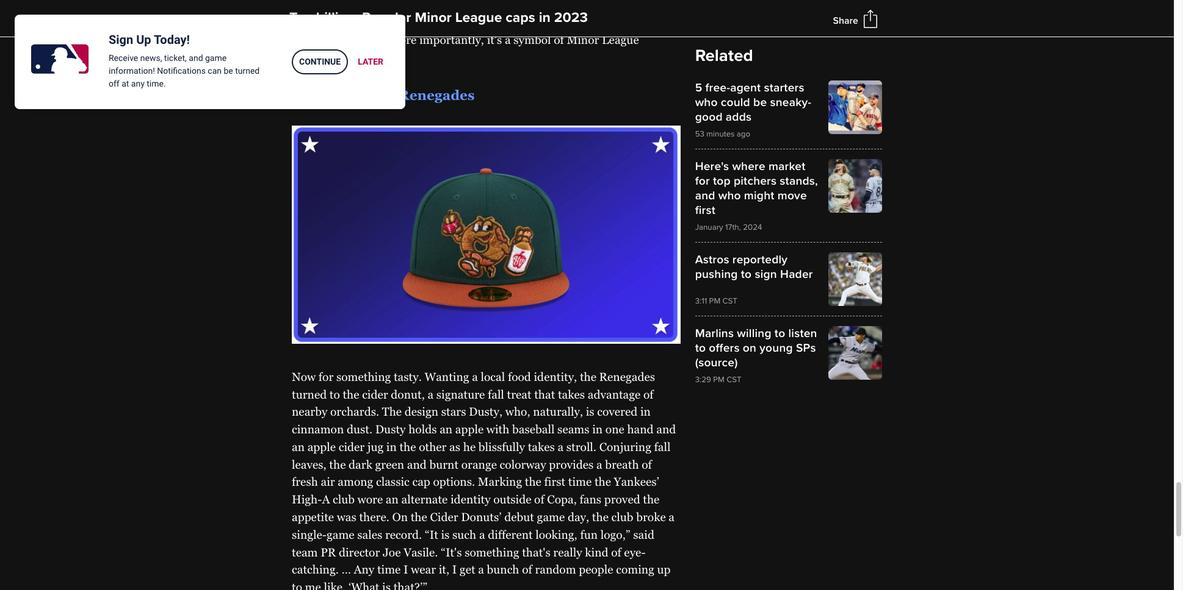 Task type: describe. For each thing, give the bounding box(es) containing it.
…
[[342, 564, 351, 577]]

signature
[[436, 388, 485, 401]]

hudson valley renegades
[[292, 87, 475, 103]]

(source)
[[695, 356, 738, 371]]

air
[[321, 476, 335, 489]]

1 vertical spatial takes
[[528, 441, 555, 454]]

pm inside astros reportedly pushing to sign hader element
[[709, 297, 720, 306]]

treat
[[507, 388, 531, 401]]

for inside here's where market for top pitchers stands, and who might move first january 17th, 2024
[[695, 174, 710, 189]]

astros reportedly pushing to sign hader
[[695, 253, 813, 282]]

that?'"
[[394, 581, 427, 591]]

breath
[[605, 458, 639, 472]]

random
[[535, 564, 576, 577]]

later
[[358, 57, 383, 67]]

hudson
[[292, 87, 348, 103]]

covered
[[597, 406, 638, 419]]

to up orchards.
[[330, 388, 340, 401]]

colorway
[[500, 458, 546, 472]]

the down fans
[[592, 511, 609, 524]]

and up the cap
[[407, 458, 427, 472]]

today!
[[154, 32, 190, 47]]

seams
[[557, 423, 589, 437]]

2 vertical spatial an
[[386, 493, 399, 507]]

for inside now for something tasty. wanting a local food identity, the renegades turned to the cider donut, a signature fall treat that takes advantage of nearby orchards. the design stars dusty, who, naturally, is covered in cinnamon dust. dusty holds an apple with baseball seams in one hand and an apple cider jug in the other as he blissfully takes a stroll. conjuring fall leaves, the dark green and burnt orange colorway provides a breath of fresh air among classic cap options. marking the first time the yankees' high-a club wore an alternate identity outside of copa, fans proved the appetite was there. on the cider donuts' debut game day, the club broke a single-game sales record. "it is such a different looking, fun logo," said team pr director joe vasile. "it's something that's really kind of eye- catching. … any time i wear it, i get a bunch of random people coming up to me like, 'what is that?'"
[[319, 370, 334, 384]]

1 horizontal spatial club
[[611, 511, 633, 524]]

the up orchards.
[[343, 388, 359, 401]]

in up hand
[[640, 406, 651, 419]]

said
[[633, 529, 654, 542]]

wanting
[[425, 370, 469, 384]]

here's where market for top pitchers stands, and who might move first january 17th, 2024
[[695, 159, 818, 233]]

food
[[508, 370, 531, 384]]

a up design
[[428, 388, 434, 401]]

stars
[[441, 406, 466, 419]]

dust.
[[347, 423, 372, 437]]

high-
[[292, 493, 322, 507]]

and right hand
[[656, 423, 676, 437]]

donut,
[[391, 388, 425, 401]]

pitchers
[[734, 174, 777, 189]]

a left breath
[[596, 458, 602, 472]]

other
[[419, 441, 447, 454]]

valley
[[351, 87, 395, 103]]

offers
[[709, 341, 740, 356]]

willing
[[737, 327, 771, 341]]

design
[[405, 406, 438, 419]]

of right the 'advantage'
[[643, 388, 654, 401]]

among
[[338, 476, 373, 489]]

on
[[743, 341, 756, 356]]

cst inside marlins willing to listen to offers on young sps (source) 3:29 pm cst
[[727, 375, 741, 385]]

adds
[[726, 110, 752, 125]]

turned inside sign up today! receive news, ticket, and game information! notifications can be turned off at any time.
[[235, 66, 260, 76]]

the down alternate
[[411, 511, 427, 524]]

of down logo,"
[[611, 546, 621, 560]]

1 vertical spatial an
[[292, 441, 305, 454]]

league
[[455, 9, 502, 26]]

astros
[[695, 253, 729, 267]]

0 vertical spatial apple
[[455, 423, 484, 437]]

market
[[769, 159, 805, 174]]

naturally,
[[533, 406, 583, 419]]

be inside sign up today! receive news, ticket, and game information! notifications can be turned off at any time.
[[224, 66, 233, 76]]

minor
[[415, 9, 452, 26]]

in left the one at the right
[[592, 423, 603, 437]]

0 vertical spatial renegades
[[398, 87, 475, 103]]

2 horizontal spatial an
[[440, 423, 452, 437]]

ago
[[737, 129, 750, 139]]

a up provides
[[558, 441, 564, 454]]

agent
[[730, 81, 761, 95]]

reportedly
[[732, 253, 788, 267]]

continue link
[[292, 49, 348, 74]]

0 vertical spatial takes
[[558, 388, 585, 401]]

0 horizontal spatial apple
[[307, 441, 336, 454]]

0 horizontal spatial is
[[382, 581, 391, 591]]

the down holds
[[400, 441, 416, 454]]

renegades inside now for something tasty. wanting a local food identity, the renegades turned to the cider donut, a signature fall treat that takes advantage of nearby orchards. the design stars dusty, who, naturally, is covered in cinnamon dust. dusty holds an apple with baseball seams in one hand and an apple cider jug in the other as he blissfully takes a stroll. conjuring fall leaves, the dark green and burnt orange colorway provides a breath of fresh air among classic cap options. marking the first time the yankees' high-a club wore an alternate identity outside of copa, fans proved the appetite was there. on the cider donuts' debut game day, the club broke a single-game sales record. "it is such a different looking, fun logo," said team pr director joe vasile. "it's something that's really kind of eye- catching. … any time i wear it, i get a bunch of random people coming up to me like, 'what is that?'"
[[599, 370, 655, 384]]

time.
[[147, 79, 166, 89]]

dusty
[[375, 423, 406, 437]]

advantage
[[588, 388, 641, 401]]

any
[[354, 564, 374, 577]]

at
[[122, 79, 129, 89]]

share
[[833, 15, 858, 27]]

news,
[[140, 53, 162, 63]]

sps
[[796, 341, 816, 356]]

2023
[[554, 9, 588, 26]]

game inside sign up today! receive news, ticket, and game information! notifications can be turned off at any time.
[[205, 53, 227, 63]]

be inside 5 free-agent starters who could be sneaky- good adds 53 minutes ago
[[753, 95, 767, 110]]

the down colorway
[[525, 476, 541, 489]]

catching.
[[292, 564, 339, 577]]

sneaky-
[[770, 95, 811, 110]]

director
[[339, 546, 380, 560]]

fun
[[580, 529, 598, 542]]

conjuring
[[599, 441, 651, 454]]

1 vertical spatial is
[[441, 529, 450, 542]]

here's where market for top pitchers stands, and who might move first element
[[695, 159, 882, 233]]

such
[[452, 529, 476, 542]]

broke
[[636, 511, 666, 524]]

starters
[[764, 81, 804, 95]]

of up yankees' at the right bottom
[[642, 458, 652, 472]]

ticket,
[[164, 53, 187, 63]]

now
[[292, 370, 316, 384]]

stands,
[[780, 174, 818, 189]]

now for something tasty. wanting a local food identity, the renegades turned to the cider donut, a signature fall treat that takes advantage of nearby orchards. the design stars dusty, who, naturally, is covered in cinnamon dust. dusty holds an apple with baseball seams in one hand and an apple cider jug in the other as he blissfully takes a stroll. conjuring fall leaves, the dark green and burnt orange colorway provides a breath of fresh air among classic cap options. marking the first time the yankees' high-a club wore an alternate identity outside of copa, fans proved the appetite was there. on the cider donuts' debut game day, the club broke a single-game sales record. "it is such a different looking, fun logo," said team pr director joe vasile. "it's something that's really kind of eye- catching. … any time i wear it, i get a bunch of random people coming up to me like, 'what is that?'"
[[292, 370, 676, 591]]

of left copa, on the bottom of page
[[534, 493, 544, 507]]

he
[[463, 441, 476, 454]]

0 vertical spatial cider
[[362, 388, 388, 401]]

1 horizontal spatial time
[[568, 476, 592, 489]]

1 horizontal spatial fall
[[654, 441, 671, 454]]

sign up today! receive news, ticket, and game information! notifications can be turned off at any time.
[[109, 32, 260, 89]]

minutes
[[707, 129, 735, 139]]

hudson valley renegades link
[[292, 87, 475, 103]]



Task type: vqa. For each thing, say whether or not it's contained in the screenshot.
the rightmost THE RENEGADES
yes



Task type: locate. For each thing, give the bounding box(es) containing it.
something up orchards.
[[336, 370, 391, 384]]

1 vertical spatial cider
[[339, 441, 365, 454]]

0 vertical spatial cst
[[723, 297, 737, 306]]

a left local
[[472, 370, 478, 384]]

1 horizontal spatial who
[[718, 189, 741, 203]]

that's
[[522, 546, 550, 560]]

5 free-agent starters who could be sneaky- good adds 53 minutes ago
[[695, 81, 811, 139]]

1 vertical spatial cst
[[727, 375, 741, 385]]

different
[[488, 529, 533, 542]]

an
[[440, 423, 452, 437], [292, 441, 305, 454], [386, 493, 399, 507]]

1 horizontal spatial for
[[695, 174, 710, 189]]

5
[[695, 81, 702, 95]]

be right could
[[753, 95, 767, 110]]

caps
[[506, 9, 535, 26]]

0 vertical spatial turned
[[235, 66, 260, 76]]

1 horizontal spatial be
[[753, 95, 767, 110]]

receive
[[109, 53, 138, 63]]

1 vertical spatial who
[[718, 189, 741, 203]]

who left could
[[695, 95, 718, 110]]

0 horizontal spatial first
[[544, 476, 565, 489]]

0 horizontal spatial be
[[224, 66, 233, 76]]

first up copa, on the bottom of page
[[544, 476, 565, 489]]

really
[[553, 546, 582, 560]]

takes down baseball
[[528, 441, 555, 454]]

0 vertical spatial fall
[[488, 388, 504, 401]]

to
[[741, 267, 752, 282], [775, 327, 785, 341], [695, 341, 706, 356], [330, 388, 340, 401], [292, 581, 302, 591]]

is right "it at the bottom left of page
[[441, 529, 450, 542]]

cap
[[412, 476, 430, 489]]

1 horizontal spatial first
[[695, 203, 715, 218]]

i right it,
[[452, 564, 457, 577]]

appetite
[[292, 511, 334, 524]]

0 vertical spatial who
[[695, 95, 718, 110]]

cst right 3:11
[[723, 297, 737, 306]]

1 horizontal spatial apple
[[455, 423, 484, 437]]

1 vertical spatial fall
[[654, 441, 671, 454]]

yankees'
[[614, 476, 659, 489]]

top
[[713, 174, 731, 189]]

single-
[[292, 529, 327, 542]]

pm right 3:29
[[713, 375, 725, 385]]

free-
[[705, 81, 730, 95]]

1 horizontal spatial turned
[[292, 388, 327, 401]]

stroll.
[[566, 441, 596, 454]]

3:29
[[695, 375, 711, 385]]

first inside now for something tasty. wanting a local food identity, the renegades turned to the cider donut, a signature fall treat that takes advantage of nearby orchards. the design stars dusty, who, naturally, is covered in cinnamon dust. dusty holds an apple with baseball seams in one hand and an apple cider jug in the other as he blissfully takes a stroll. conjuring fall leaves, the dark green and burnt orange colorway provides a breath of fresh air among classic cap options. marking the first time the yankees' high-a club wore an alternate identity outside of copa, fans proved the appetite was there. on the cider donuts' debut game day, the club broke a single-game sales record. "it is such a different looking, fun logo," said team pr director joe vasile. "it's something that's really kind of eye- catching. … any time i wear it, i get a bunch of random people coming up to me like, 'what is that?'"
[[544, 476, 565, 489]]

like,
[[324, 581, 346, 591]]

looking,
[[536, 529, 577, 542]]

wore
[[357, 493, 383, 507]]

local
[[481, 370, 505, 384]]

up
[[657, 564, 671, 577]]

orange
[[461, 458, 497, 472]]

0 horizontal spatial for
[[319, 370, 334, 384]]

and inside here's where market for top pitchers stands, and who might move first january 17th, 2024
[[695, 189, 715, 203]]

can
[[208, 66, 222, 76]]

0 horizontal spatial i
[[403, 564, 408, 577]]

game up looking,
[[537, 511, 565, 524]]

alternate
[[401, 493, 448, 507]]

marlins willing to listen to offers on young sps (source) element
[[695, 327, 882, 385]]

of down the that's
[[522, 564, 532, 577]]

day,
[[568, 511, 589, 524]]

to left "me"
[[292, 581, 302, 591]]

fresh
[[292, 476, 318, 489]]

pm right 3:11
[[709, 297, 720, 306]]

is up seams at left bottom
[[586, 406, 594, 419]]

jug
[[367, 441, 384, 454]]

1 vertical spatial game
[[537, 511, 565, 524]]

young
[[760, 341, 793, 356]]

vasile.
[[404, 546, 438, 560]]

might
[[744, 189, 774, 203]]

of
[[643, 388, 654, 401], [642, 458, 652, 472], [534, 493, 544, 507], [611, 546, 621, 560], [522, 564, 532, 577]]

the up the 'advantage'
[[580, 370, 596, 384]]

to left offers
[[695, 341, 706, 356]]

to left listen
[[775, 327, 785, 341]]

fall right conjuring
[[654, 441, 671, 454]]

joe
[[383, 546, 401, 560]]

0 vertical spatial is
[[586, 406, 594, 419]]

"it's
[[441, 546, 462, 560]]

something up the 'bunch' at the bottom of the page
[[465, 546, 519, 560]]

who inside here's where market for top pitchers stands, and who might move first january 17th, 2024
[[718, 189, 741, 203]]

club right a
[[333, 493, 355, 507]]

0 vertical spatial an
[[440, 423, 452, 437]]

cst down (source) at right bottom
[[727, 375, 741, 385]]

1 vertical spatial apple
[[307, 441, 336, 454]]

0 vertical spatial be
[[224, 66, 233, 76]]

1 horizontal spatial something
[[465, 546, 519, 560]]

club down proved
[[611, 511, 633, 524]]

who inside 5 free-agent starters who could be sneaky- good adds 53 minutes ago
[[695, 95, 718, 110]]

1 horizontal spatial is
[[441, 529, 450, 542]]

team
[[292, 546, 318, 560]]

is right 'what
[[382, 581, 391, 591]]

me
[[305, 581, 321, 591]]

i up that?'"
[[403, 564, 408, 577]]

and inside sign up today! receive news, ticket, and game information! notifications can be turned off at any time.
[[189, 53, 203, 63]]

apple down cinnamon
[[307, 441, 336, 454]]

a
[[472, 370, 478, 384], [428, 388, 434, 401], [558, 441, 564, 454], [596, 458, 602, 472], [669, 511, 675, 524], [479, 529, 485, 542], [478, 564, 484, 577]]

later link
[[351, 49, 391, 74]]

related
[[695, 46, 753, 66]]

and up notifications at the left of page
[[189, 53, 203, 63]]

blissfully
[[478, 441, 525, 454]]

eye-
[[624, 546, 646, 560]]

pm inside marlins willing to listen to offers on young sps (source) 3:29 pm cst
[[713, 375, 725, 385]]

to left sign
[[741, 267, 752, 282]]

green
[[375, 458, 404, 472]]

an up leaves,
[[292, 441, 305, 454]]

0 horizontal spatial takes
[[528, 441, 555, 454]]

1 vertical spatial time
[[377, 564, 401, 577]]

0 vertical spatial for
[[695, 174, 710, 189]]

share button
[[833, 15, 858, 27]]

0 horizontal spatial game
[[205, 53, 227, 63]]

apple up 'he'
[[455, 423, 484, 437]]

first
[[695, 203, 715, 218], [544, 476, 565, 489]]

0 vertical spatial pm
[[709, 297, 720, 306]]

0 horizontal spatial renegades
[[398, 87, 475, 103]]

turned inside now for something tasty. wanting a local food identity, the renegades turned to the cider donut, a signature fall treat that takes advantage of nearby orchards. the design stars dusty, who, naturally, is covered in cinnamon dust. dusty holds an apple with baseball seams in one hand and an apple cider jug in the other as he blissfully takes a stroll. conjuring fall leaves, the dark green and burnt orange colorway provides a breath of fresh air among classic cap options. marking the first time the yankees' high-a club wore an alternate identity outside of copa, fans proved the appetite was there. on the cider donuts' debut game day, the club broke a single-game sales record. "it is such a different looking, fun logo," said team pr director joe vasile. "it's something that's really kind of eye- catching. … any time i wear it, i get a bunch of random people coming up to me like, 'what is that?'"
[[292, 388, 327, 401]]

0 vertical spatial club
[[333, 493, 355, 507]]

people
[[579, 564, 613, 577]]

cst
[[723, 297, 737, 306], [727, 375, 741, 385]]

pr
[[321, 546, 336, 560]]

time down provides
[[568, 476, 592, 489]]

something
[[336, 370, 391, 384], [465, 546, 519, 560]]

1 horizontal spatial i
[[452, 564, 457, 577]]

1 horizontal spatial an
[[386, 493, 399, 507]]

0 vertical spatial first
[[695, 203, 715, 218]]

be right can
[[224, 66, 233, 76]]

fall down local
[[488, 388, 504, 401]]

1 vertical spatial pm
[[713, 375, 725, 385]]

for right 'now'
[[319, 370, 334, 384]]

0 horizontal spatial something
[[336, 370, 391, 384]]

1 i from the left
[[403, 564, 408, 577]]

turned up nearby
[[292, 388, 327, 401]]

1 horizontal spatial game
[[327, 529, 354, 542]]

wear
[[411, 564, 436, 577]]

fall
[[488, 388, 504, 401], [654, 441, 671, 454]]

any
[[131, 79, 145, 89]]

hader
[[780, 267, 813, 282]]

sign
[[109, 32, 133, 47]]

that
[[534, 388, 555, 401]]

a
[[322, 493, 330, 507]]

who,
[[505, 406, 530, 419]]

marlins willing to listen to offers on young sps (source) 3:29 pm cst
[[695, 327, 817, 385]]

3:11
[[695, 297, 707, 306]]

2 vertical spatial game
[[327, 529, 354, 542]]

an down the classic
[[386, 493, 399, 507]]

1 vertical spatial be
[[753, 95, 767, 110]]

1 vertical spatial club
[[611, 511, 633, 524]]

0 horizontal spatial who
[[695, 95, 718, 110]]

baseball
[[512, 423, 555, 437]]

to inside astros reportedly pushing to sign hader
[[741, 267, 752, 282]]

cider down dust.
[[339, 441, 365, 454]]

the up fans
[[595, 476, 611, 489]]

continue
[[299, 57, 341, 67]]

kind
[[585, 546, 608, 560]]

5 free-agent starters who could be sneaky-good adds element
[[695, 81, 882, 139]]

53
[[695, 129, 704, 139]]

tasty.
[[394, 370, 422, 384]]

one
[[605, 423, 624, 437]]

in right jug
[[386, 441, 397, 454]]

proved
[[604, 493, 640, 507]]

2 vertical spatial is
[[382, 581, 391, 591]]

outside
[[493, 493, 531, 507]]

0 horizontal spatial an
[[292, 441, 305, 454]]

turned right can
[[235, 66, 260, 76]]

top
[[289, 9, 312, 26]]

0 vertical spatial game
[[205, 53, 227, 63]]

2 horizontal spatial game
[[537, 511, 565, 524]]

was
[[337, 511, 356, 524]]

1 horizontal spatial takes
[[558, 388, 585, 401]]

0 vertical spatial something
[[336, 370, 391, 384]]

0 horizontal spatial turned
[[235, 66, 260, 76]]

the
[[382, 406, 402, 419]]

get
[[460, 564, 475, 577]]

up
[[136, 32, 151, 47]]

pushing
[[695, 267, 738, 282]]

0 horizontal spatial fall
[[488, 388, 504, 401]]

first up january
[[695, 203, 715, 218]]

1 vertical spatial something
[[465, 546, 519, 560]]

0 vertical spatial time
[[568, 476, 592, 489]]

the up air
[[329, 458, 346, 472]]

dark
[[349, 458, 372, 472]]

for left top at the top
[[695, 174, 710, 189]]

1 vertical spatial renegades
[[599, 370, 655, 384]]

takes up the naturally,
[[558, 388, 585, 401]]

sign
[[755, 267, 777, 282]]

and down here's
[[695, 189, 715, 203]]

1 vertical spatial turned
[[292, 388, 327, 401]]

record.
[[385, 529, 422, 542]]

1 horizontal spatial renegades
[[599, 370, 655, 384]]

first inside here's where market for top pitchers stands, and who might move first january 17th, 2024
[[695, 203, 715, 218]]

the up broke
[[643, 493, 660, 507]]

a down donuts'
[[479, 529, 485, 542]]

0 horizontal spatial club
[[333, 493, 355, 507]]

holds
[[409, 423, 437, 437]]

game up can
[[205, 53, 227, 63]]

a right broke
[[669, 511, 675, 524]]

marlins
[[695, 327, 734, 341]]

1 vertical spatial for
[[319, 370, 334, 384]]

sales
[[357, 529, 382, 542]]

0 horizontal spatial time
[[377, 564, 401, 577]]

classic
[[376, 476, 410, 489]]

in right caps
[[539, 9, 551, 26]]

cst inside astros reportedly pushing to sign hader element
[[723, 297, 737, 306]]

time down joe
[[377, 564, 401, 577]]

coming
[[616, 564, 654, 577]]

copa,
[[547, 493, 577, 507]]

cider up the
[[362, 388, 388, 401]]

astros reportedly pushing to sign hader element
[[695, 253, 882, 306]]

2 horizontal spatial is
[[586, 406, 594, 419]]

here's
[[695, 159, 729, 174]]

a right get
[[478, 564, 484, 577]]

billing:
[[316, 9, 358, 26]]

an down stars
[[440, 423, 452, 437]]

who left might
[[718, 189, 741, 203]]

it,
[[439, 564, 449, 577]]

2 i from the left
[[452, 564, 457, 577]]

game down was
[[327, 529, 354, 542]]

hand
[[627, 423, 654, 437]]

1 vertical spatial first
[[544, 476, 565, 489]]



